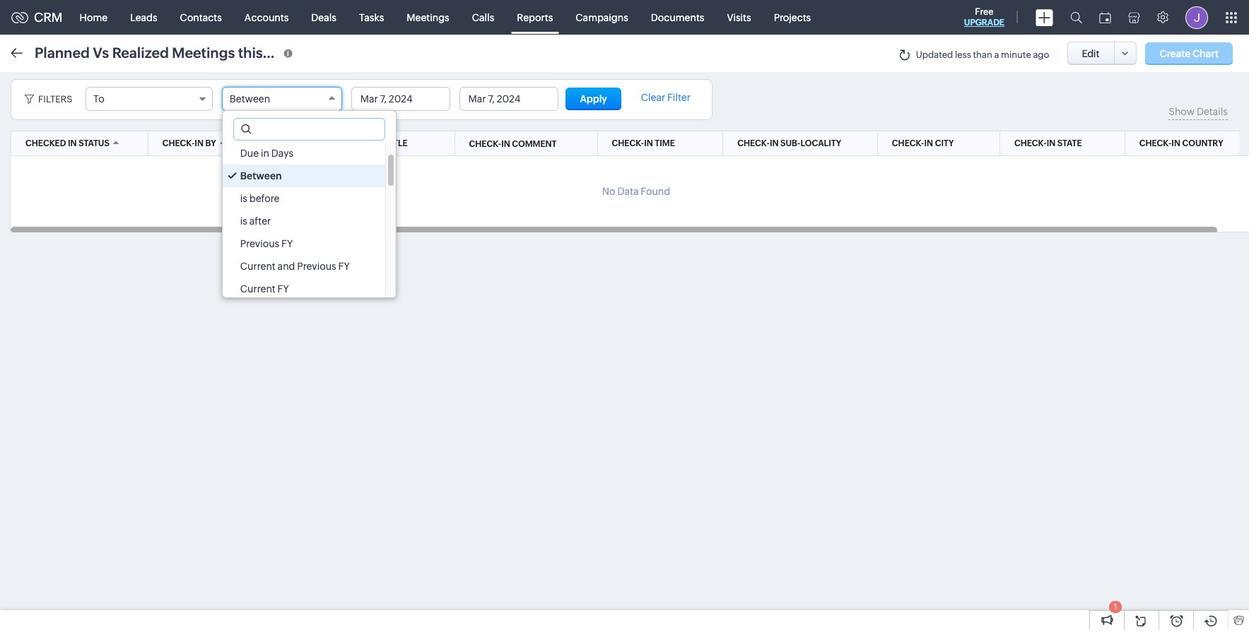 Task type: vqa. For each thing, say whether or not it's contained in the screenshot.
the Check- associated with Check-In Comment
yes



Task type: locate. For each thing, give the bounding box(es) containing it.
realized
[[112, 44, 169, 60]]

reports
[[517, 12, 553, 23]]

0 horizontal spatial previous
[[240, 238, 279, 250]]

tasks
[[359, 12, 384, 23]]

month
[[266, 44, 310, 60]]

contacts
[[180, 12, 222, 23]]

check-in state
[[1014, 139, 1082, 148]]

list box
[[223, 142, 396, 300]]

1 in from the left
[[68, 139, 77, 148]]

2 in from the left
[[195, 139, 204, 148]]

meetings down contacts link
[[172, 44, 235, 60]]

fy up and
[[281, 238, 293, 250]]

Between field
[[222, 87, 342, 111]]

1 vertical spatial between
[[240, 170, 282, 182]]

host
[[280, 139, 303, 148]]

chart
[[1193, 48, 1219, 59]]

check- for check-in comment
[[469, 139, 501, 149]]

5 check- from the left
[[1014, 139, 1047, 148]]

edit
[[1082, 48, 1100, 59]]

is
[[240, 193, 247, 204], [240, 216, 247, 227]]

title
[[386, 139, 408, 148]]

meetings left calls
[[407, 12, 449, 23]]

between down this
[[230, 93, 270, 105]]

fy up the current fy option
[[338, 261, 350, 272]]

is inside is after option
[[240, 216, 247, 227]]

check- left country
[[1139, 139, 1172, 148]]

check- left city at right
[[892, 139, 924, 148]]

1 current from the top
[[240, 261, 276, 272]]

current inside current and previous fy option
[[240, 261, 276, 272]]

between inside option
[[240, 170, 282, 182]]

previous inside current and previous fy option
[[297, 261, 336, 272]]

calls link
[[461, 0, 506, 34]]

checked in status
[[25, 139, 109, 148]]

between inside field
[[230, 93, 270, 105]]

check- for check-in by
[[162, 139, 195, 148]]

and
[[278, 261, 295, 272]]

0 horizontal spatial meetings
[[172, 44, 235, 60]]

due in days option
[[223, 142, 385, 165]]

in
[[68, 139, 77, 148], [195, 139, 204, 148], [644, 139, 653, 148], [770, 139, 779, 148], [924, 139, 933, 148], [1047, 139, 1056, 148], [1172, 139, 1181, 148], [501, 139, 510, 149]]

check-in comment
[[469, 139, 557, 149]]

previous down previous fy option
[[297, 261, 336, 272]]

1 vertical spatial current
[[240, 283, 276, 295]]

projects
[[774, 12, 811, 23]]

city
[[935, 139, 954, 148]]

country
[[1182, 139, 1223, 148]]

between up is before
[[240, 170, 282, 182]]

5 in from the left
[[924, 139, 933, 148]]

meetings
[[407, 12, 449, 23], [172, 44, 235, 60]]

0 vertical spatial current
[[240, 261, 276, 272]]

1 horizontal spatial meetings
[[407, 12, 449, 23]]

previous down after
[[240, 238, 279, 250]]

edit button
[[1067, 42, 1115, 65]]

campaigns
[[576, 12, 628, 23]]

fy down and
[[278, 283, 289, 295]]

6 in from the left
[[1047, 139, 1056, 148]]

check- for check-in sub-locality
[[738, 139, 770, 148]]

is left before on the left top of page
[[240, 193, 247, 204]]

data
[[617, 186, 639, 197]]

1 check- from the left
[[162, 139, 195, 148]]

in left country
[[1172, 139, 1181, 148]]

check-in city
[[892, 139, 954, 148]]

is after option
[[223, 210, 385, 233]]

check- left state on the right of the page
[[1014, 139, 1047, 148]]

3 in from the left
[[644, 139, 653, 148]]

free upgrade
[[964, 6, 1005, 28]]

check- for check-in city
[[892, 139, 924, 148]]

7 in from the left
[[1172, 139, 1181, 148]]

than
[[973, 50, 992, 60]]

is after
[[240, 216, 271, 227]]

0 vertical spatial is
[[240, 193, 247, 204]]

check- left comment on the left of the page
[[469, 139, 501, 149]]

7 check- from the left
[[469, 139, 501, 149]]

current up current fy
[[240, 261, 276, 272]]

0 vertical spatial previous
[[240, 238, 279, 250]]

fy
[[281, 238, 293, 250], [338, 261, 350, 272], [278, 283, 289, 295]]

check- left sub-
[[738, 139, 770, 148]]

projects link
[[763, 0, 822, 34]]

in left city at right
[[924, 139, 933, 148]]

1 vertical spatial fy
[[338, 261, 350, 272]]

fy for previous fy
[[281, 238, 293, 250]]

upgrade
[[964, 18, 1005, 28]]

between
[[230, 93, 270, 105], [240, 170, 282, 182]]

2 is from the top
[[240, 216, 247, 227]]

checked
[[25, 139, 66, 148]]

3 check- from the left
[[738, 139, 770, 148]]

days
[[271, 148, 294, 159]]

1 vertical spatial previous
[[297, 261, 336, 272]]

accounts link
[[233, 0, 300, 34]]

8 in from the left
[[501, 139, 510, 149]]

clear
[[641, 92, 665, 103]]

check-
[[162, 139, 195, 148], [612, 139, 644, 148], [738, 139, 770, 148], [892, 139, 924, 148], [1014, 139, 1047, 148], [1139, 139, 1172, 148], [469, 139, 501, 149]]

in left status
[[68, 139, 77, 148]]

current fy
[[240, 283, 289, 295]]

1 vertical spatial is
[[240, 216, 247, 227]]

1 vertical spatial meetings
[[172, 44, 235, 60]]

is left after
[[240, 216, 247, 227]]

check- for check-in state
[[1014, 139, 1047, 148]]

current down current and previous fy
[[240, 283, 276, 295]]

reports link
[[506, 0, 564, 34]]

apply button
[[566, 88, 621, 110]]

home link
[[68, 0, 119, 34]]

1 is from the top
[[240, 193, 247, 204]]

4 check- from the left
[[892, 139, 924, 148]]

6 check- from the left
[[1139, 139, 1172, 148]]

current
[[240, 261, 276, 272], [240, 283, 276, 295]]

in left comment on the left of the page
[[501, 139, 510, 149]]

vs
[[93, 44, 109, 60]]

tasks link
[[348, 0, 395, 34]]

previous fy
[[240, 238, 293, 250]]

list box containing due in days
[[223, 142, 396, 300]]

planned
[[35, 44, 90, 60]]

in left time
[[644, 139, 653, 148]]

2 vertical spatial fy
[[278, 283, 289, 295]]

previous
[[240, 238, 279, 250], [297, 261, 336, 272]]

check- for check-in time
[[612, 139, 644, 148]]

fy inside option
[[338, 261, 350, 272]]

current inside the current fy option
[[240, 283, 276, 295]]

is inside the is before option
[[240, 193, 247, 204]]

in for status
[[68, 139, 77, 148]]

0 vertical spatial between
[[230, 93, 270, 105]]

2 check- from the left
[[612, 139, 644, 148]]

check- left the by
[[162, 139, 195, 148]]

less
[[955, 50, 971, 60]]

visits link
[[716, 0, 763, 34]]

1 horizontal spatial previous
[[297, 261, 336, 272]]

is for is after
[[240, 216, 247, 227]]

in left state on the right of the page
[[1047, 139, 1056, 148]]

in left the by
[[195, 139, 204, 148]]

deals link
[[300, 0, 348, 34]]

contacts link
[[169, 0, 233, 34]]

by
[[205, 139, 216, 148]]

None text field
[[234, 119, 384, 140]]

fy for current fy
[[278, 283, 289, 295]]

in for comment
[[501, 139, 510, 149]]

current for current fy
[[240, 283, 276, 295]]

due in days
[[240, 148, 294, 159]]

4 in from the left
[[770, 139, 779, 148]]

accounts
[[244, 12, 289, 23]]

0 vertical spatial fy
[[281, 238, 293, 250]]

2 current from the top
[[240, 283, 276, 295]]

filter
[[667, 92, 691, 103]]

in left sub-
[[770, 139, 779, 148]]

check- left time
[[612, 139, 644, 148]]



Task type: describe. For each thing, give the bounding box(es) containing it.
leads
[[130, 12, 157, 23]]

MMM D, YYYY text field
[[460, 88, 557, 110]]

check-in sub-locality
[[738, 139, 841, 148]]

documents link
[[640, 0, 716, 34]]

time
[[655, 139, 675, 148]]

check-in time
[[612, 139, 675, 148]]

this
[[238, 44, 263, 60]]

current and previous fy
[[240, 261, 350, 272]]

MMM D, YYYY text field
[[352, 88, 449, 110]]

no data found
[[602, 186, 670, 197]]

is before option
[[223, 187, 385, 210]]

minute
[[1001, 50, 1031, 60]]

status
[[79, 139, 109, 148]]

in for time
[[644, 139, 653, 148]]

deals
[[311, 12, 336, 23]]

no
[[602, 186, 615, 197]]

create chart
[[1160, 48, 1219, 59]]

check-in by
[[162, 139, 216, 148]]

current fy option
[[223, 278, 385, 300]]

crm link
[[11, 10, 63, 25]]

current for current and previous fy
[[240, 261, 276, 272]]

calls
[[472, 12, 494, 23]]

sub-
[[781, 139, 801, 148]]

home
[[80, 12, 108, 23]]

create
[[1160, 48, 1191, 59]]

in for country
[[1172, 139, 1181, 148]]

is before
[[240, 193, 280, 204]]

logo image
[[11, 12, 28, 23]]

0 vertical spatial meetings
[[407, 12, 449, 23]]

ago
[[1033, 50, 1049, 60]]

before
[[249, 193, 280, 204]]

in for sub-
[[770, 139, 779, 148]]

free
[[975, 6, 994, 17]]

campaigns link
[[564, 0, 640, 34]]

a
[[994, 50, 999, 60]]

meetings link
[[395, 0, 461, 34]]

locality
[[801, 139, 841, 148]]

documents
[[651, 12, 704, 23]]

clear filter
[[641, 92, 691, 103]]

check- for check-in country
[[1139, 139, 1172, 148]]

updated
[[916, 50, 953, 60]]

in for by
[[195, 139, 204, 148]]

create chart button
[[1146, 42, 1233, 65]]

planned vs realized meetings this month
[[35, 44, 310, 60]]

leads link
[[119, 0, 169, 34]]

previous inside previous fy option
[[240, 238, 279, 250]]

crm
[[34, 10, 63, 25]]

comment
[[512, 139, 557, 149]]

found
[[641, 186, 670, 197]]

is for is before
[[240, 193, 247, 204]]

after
[[249, 216, 271, 227]]

check-in country
[[1139, 139, 1223, 148]]

in
[[261, 148, 269, 159]]

state
[[1057, 139, 1082, 148]]

due
[[240, 148, 259, 159]]

filters
[[38, 94, 72, 105]]

between option
[[223, 165, 385, 187]]

current and previous fy option
[[223, 255, 385, 278]]

apply
[[580, 93, 607, 105]]

in for state
[[1047, 139, 1056, 148]]

previous fy option
[[223, 233, 385, 255]]

visits
[[727, 12, 751, 23]]

updated less than a minute ago
[[916, 50, 1049, 60]]

in for city
[[924, 139, 933, 148]]



